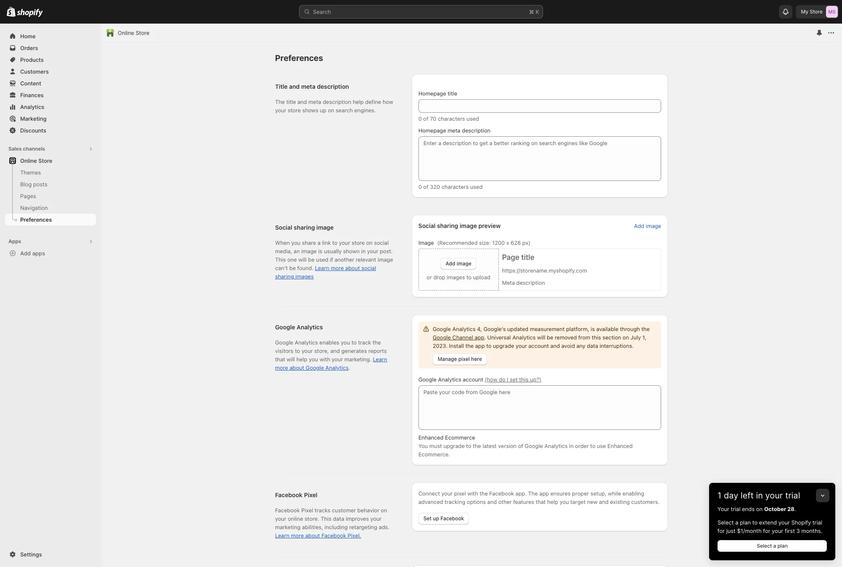 Task type: describe. For each thing, give the bounding box(es) containing it.
add
[[20, 250, 31, 257]]

plan for select a plan to extend your shopify trial for just $1/month for your first 3 months.
[[740, 519, 751, 526]]

0 horizontal spatial online store
[[20, 157, 52, 164]]

marketing link
[[5, 113, 96, 125]]

pages
[[20, 193, 36, 199]]

1
[[718, 491, 722, 501]]

customers link
[[5, 66, 96, 77]]

apps
[[8, 238, 21, 244]]

0 vertical spatial online store link
[[118, 29, 150, 37]]

2 for from the left
[[763, 528, 771, 534]]

blog posts link
[[5, 178, 96, 190]]

marketing
[[20, 115, 47, 122]]

october
[[765, 506, 786, 513]]

my
[[801, 8, 809, 15]]

add apps
[[20, 250, 45, 257]]

⌘
[[529, 8, 534, 15]]

plan for select a plan
[[778, 543, 788, 549]]

0 horizontal spatial store
[[38, 157, 52, 164]]

0 vertical spatial store
[[810, 8, 823, 15]]

sales channels button
[[5, 143, 96, 155]]

months.
[[802, 528, 823, 534]]

1 vertical spatial online store link
[[5, 155, 96, 167]]

⌘ k
[[529, 8, 539, 15]]

themes link
[[5, 167, 96, 178]]

k
[[536, 8, 539, 15]]

0 horizontal spatial shopify image
[[7, 7, 16, 17]]

content link
[[5, 77, 96, 89]]

blog
[[20, 181, 32, 188]]

a for select a plan
[[774, 543, 776, 549]]

navigation link
[[5, 202, 96, 214]]

orders
[[20, 45, 38, 51]]

trial inside 'dropdown button'
[[786, 491, 801, 501]]

shopify
[[792, 519, 811, 526]]

apps button
[[5, 236, 96, 247]]

add apps button
[[5, 247, 96, 259]]

blog posts
[[20, 181, 47, 188]]

in
[[756, 491, 763, 501]]

analytics link
[[5, 101, 96, 113]]

discounts
[[20, 127, 46, 134]]

home
[[20, 33, 36, 40]]

orders link
[[5, 42, 96, 54]]

sales channels
[[8, 146, 45, 152]]

1 day left in your trial
[[718, 491, 801, 501]]

products link
[[5, 54, 96, 66]]

settings link
[[5, 549, 96, 560]]

.
[[795, 506, 796, 513]]

discounts link
[[5, 125, 96, 136]]

trial inside select a plan to extend your shopify trial for just $1/month for your first 3 months.
[[813, 519, 823, 526]]

finances link
[[5, 89, 96, 101]]

to
[[753, 519, 758, 526]]

search
[[313, 8, 331, 15]]

finances
[[20, 92, 44, 98]]

1 day left in your trial button
[[709, 483, 836, 501]]

your
[[718, 506, 730, 513]]

analytics
[[20, 104, 44, 110]]



Task type: locate. For each thing, give the bounding box(es) containing it.
preferences link
[[5, 214, 96, 226]]

1 for from the left
[[718, 528, 725, 534]]

a
[[736, 519, 739, 526], [774, 543, 776, 549]]

1 vertical spatial select
[[757, 543, 772, 549]]

0 vertical spatial trial
[[786, 491, 801, 501]]

online store link down channels
[[5, 155, 96, 167]]

trial up the months.
[[813, 519, 823, 526]]

2 vertical spatial store
[[38, 157, 52, 164]]

0 horizontal spatial trial
[[731, 506, 741, 513]]

store
[[810, 8, 823, 15], [136, 29, 150, 36], [38, 157, 52, 164]]

trial right your at bottom
[[731, 506, 741, 513]]

1 vertical spatial a
[[774, 543, 776, 549]]

1 horizontal spatial shopify image
[[17, 9, 43, 17]]

customers
[[20, 68, 49, 75]]

0 vertical spatial a
[[736, 519, 739, 526]]

my store
[[801, 8, 823, 15]]

select a plan to extend your shopify trial for just $1/month for your first 3 months.
[[718, 519, 823, 534]]

apps
[[32, 250, 45, 257]]

0 horizontal spatial select
[[718, 519, 734, 526]]

online up themes
[[20, 157, 37, 164]]

2 horizontal spatial store
[[810, 8, 823, 15]]

select down select a plan to extend your shopify trial for just $1/month for your first 3 months.
[[757, 543, 772, 549]]

select inside "link"
[[757, 543, 772, 549]]

2 horizontal spatial trial
[[813, 519, 823, 526]]

select
[[718, 519, 734, 526], [757, 543, 772, 549]]

1 vertical spatial online
[[20, 157, 37, 164]]

store right online store image
[[136, 29, 150, 36]]

shopify image
[[7, 7, 16, 17], [17, 9, 43, 17]]

online store down channels
[[20, 157, 52, 164]]

preferences
[[20, 216, 52, 223]]

0 horizontal spatial a
[[736, 519, 739, 526]]

0 vertical spatial online store
[[118, 29, 150, 36]]

plan up '$1/month'
[[740, 519, 751, 526]]

settings
[[20, 551, 42, 558]]

your inside 'dropdown button'
[[766, 491, 783, 501]]

1 vertical spatial online store
[[20, 157, 52, 164]]

select for select a plan
[[757, 543, 772, 549]]

1 vertical spatial store
[[136, 29, 150, 36]]

1 horizontal spatial trial
[[786, 491, 801, 501]]

just
[[727, 528, 736, 534]]

a for select a plan to extend your shopify trial for just $1/month for your first 3 months.
[[736, 519, 739, 526]]

1 vertical spatial trial
[[731, 506, 741, 513]]

0 vertical spatial select
[[718, 519, 734, 526]]

0 vertical spatial online
[[118, 29, 134, 36]]

1 vertical spatial plan
[[778, 543, 788, 549]]

1 horizontal spatial online
[[118, 29, 134, 36]]

online store link right online store image
[[118, 29, 150, 37]]

1 day left in your trial element
[[709, 505, 836, 560]]

2 vertical spatial trial
[[813, 519, 823, 526]]

left
[[741, 491, 754, 501]]

your trial ends on october 28 .
[[718, 506, 796, 513]]

store down sales channels button
[[38, 157, 52, 164]]

select inside select a plan to extend your shopify trial for just $1/month for your first 3 months.
[[718, 519, 734, 526]]

select a plan link
[[718, 540, 827, 552]]

1 horizontal spatial store
[[136, 29, 150, 36]]

your up first
[[779, 519, 790, 526]]

1 horizontal spatial online store
[[118, 29, 150, 36]]

1 horizontal spatial a
[[774, 543, 776, 549]]

day
[[724, 491, 739, 501]]

28
[[788, 506, 795, 513]]

1 horizontal spatial online store link
[[118, 29, 150, 37]]

0 horizontal spatial online
[[20, 157, 37, 164]]

for
[[718, 528, 725, 534], [763, 528, 771, 534]]

pages link
[[5, 190, 96, 202]]

your
[[766, 491, 783, 501], [779, 519, 790, 526], [772, 528, 784, 534]]

posts
[[33, 181, 47, 188]]

sales
[[8, 146, 22, 152]]

0 vertical spatial your
[[766, 491, 783, 501]]

0 vertical spatial plan
[[740, 519, 751, 526]]

plan inside select a plan to extend your shopify trial for just $1/month for your first 3 months.
[[740, 519, 751, 526]]

online store image
[[106, 29, 114, 37]]

online store link
[[118, 29, 150, 37], [5, 155, 96, 167]]

1 horizontal spatial select
[[757, 543, 772, 549]]

select for select a plan to extend your shopify trial for just $1/month for your first 3 months.
[[718, 519, 734, 526]]

online right online store image
[[118, 29, 134, 36]]

select a plan
[[757, 543, 788, 549]]

channels
[[23, 146, 45, 152]]

online store right online store image
[[118, 29, 150, 36]]

select up just
[[718, 519, 734, 526]]

2 vertical spatial your
[[772, 528, 784, 534]]

a down select a plan to extend your shopify trial for just $1/month for your first 3 months.
[[774, 543, 776, 549]]

a up just
[[736, 519, 739, 526]]

plan
[[740, 519, 751, 526], [778, 543, 788, 549]]

3
[[797, 528, 800, 534]]

$1/month
[[737, 528, 762, 534]]

0 horizontal spatial online store link
[[5, 155, 96, 167]]

plan inside "link"
[[778, 543, 788, 549]]

your up october in the bottom right of the page
[[766, 491, 783, 501]]

plan down first
[[778, 543, 788, 549]]

for down extend
[[763, 528, 771, 534]]

home link
[[5, 30, 96, 42]]

0 horizontal spatial plan
[[740, 519, 751, 526]]

1 horizontal spatial plan
[[778, 543, 788, 549]]

online
[[118, 29, 134, 36], [20, 157, 37, 164]]

themes
[[20, 169, 41, 176]]

for left just
[[718, 528, 725, 534]]

on
[[757, 506, 763, 513]]

store right my
[[810, 8, 823, 15]]

trial
[[786, 491, 801, 501], [731, 506, 741, 513], [813, 519, 823, 526]]

online store
[[118, 29, 150, 36], [20, 157, 52, 164]]

content
[[20, 80, 41, 87]]

1 horizontal spatial for
[[763, 528, 771, 534]]

your left first
[[772, 528, 784, 534]]

extend
[[759, 519, 777, 526]]

navigation
[[20, 205, 48, 211]]

a inside select a plan "link"
[[774, 543, 776, 549]]

first
[[785, 528, 795, 534]]

ends
[[742, 506, 755, 513]]

1 vertical spatial your
[[779, 519, 790, 526]]

0 horizontal spatial for
[[718, 528, 725, 534]]

products
[[20, 56, 44, 63]]

my store image
[[826, 6, 838, 18]]

a inside select a plan to extend your shopify trial for just $1/month for your first 3 months.
[[736, 519, 739, 526]]

trial up 28
[[786, 491, 801, 501]]



Task type: vqa. For each thing, say whether or not it's contained in the screenshot.
leftmost PLAN
yes



